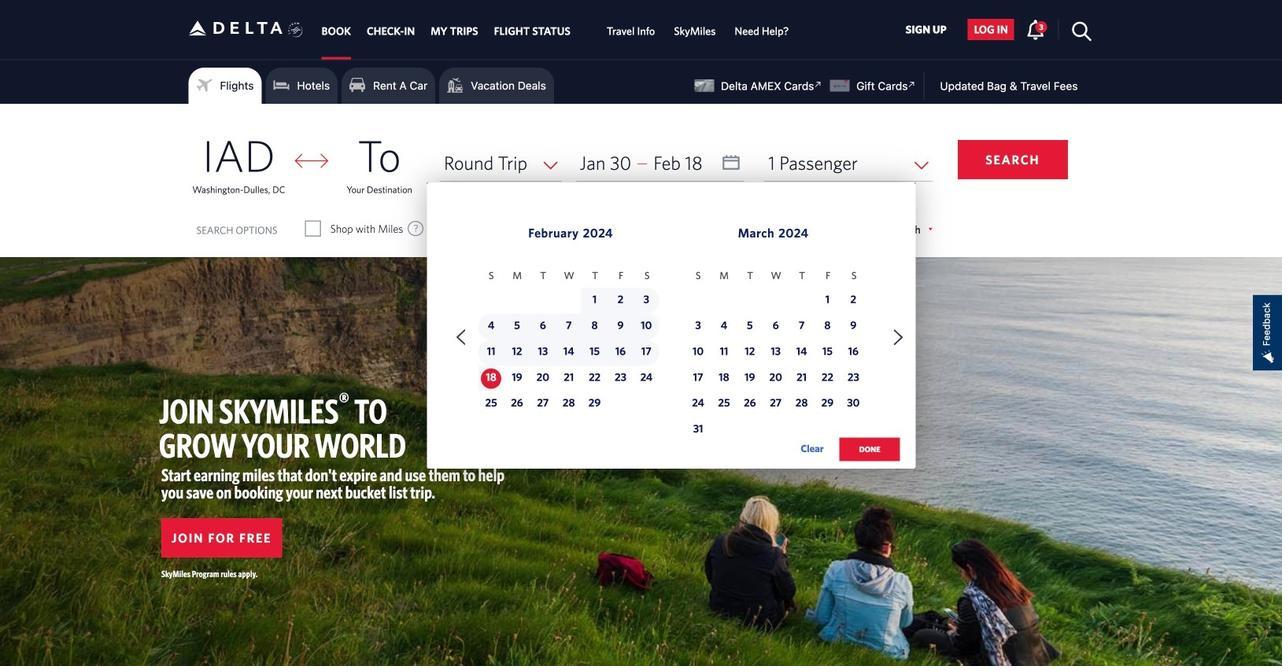 Task type: describe. For each thing, give the bounding box(es) containing it.
skyteam image
[[288, 5, 303, 55]]

delta air lines image
[[189, 3, 283, 53]]



Task type: vqa. For each thing, say whether or not it's contained in the screenshot.
'tab list'
yes



Task type: locate. For each thing, give the bounding box(es) containing it.
None field
[[440, 145, 562, 182], [765, 145, 933, 182], [440, 145, 562, 182], [765, 145, 933, 182]]

None checkbox
[[587, 221, 602, 237]]

this link opens another site in a new window that may not follow the same accessibility policies as delta air lines. image
[[905, 77, 920, 92]]

tab list
[[314, 0, 799, 59]]

None checkbox
[[306, 221, 320, 237]]

None text field
[[576, 145, 744, 182]]

this link opens another site in a new window that may not follow the same accessibility policies as delta air lines. image
[[811, 77, 826, 92]]

tab panel
[[0, 104, 1283, 478]]

calendar expanded, use arrow keys to select date application
[[427, 183, 916, 478]]



